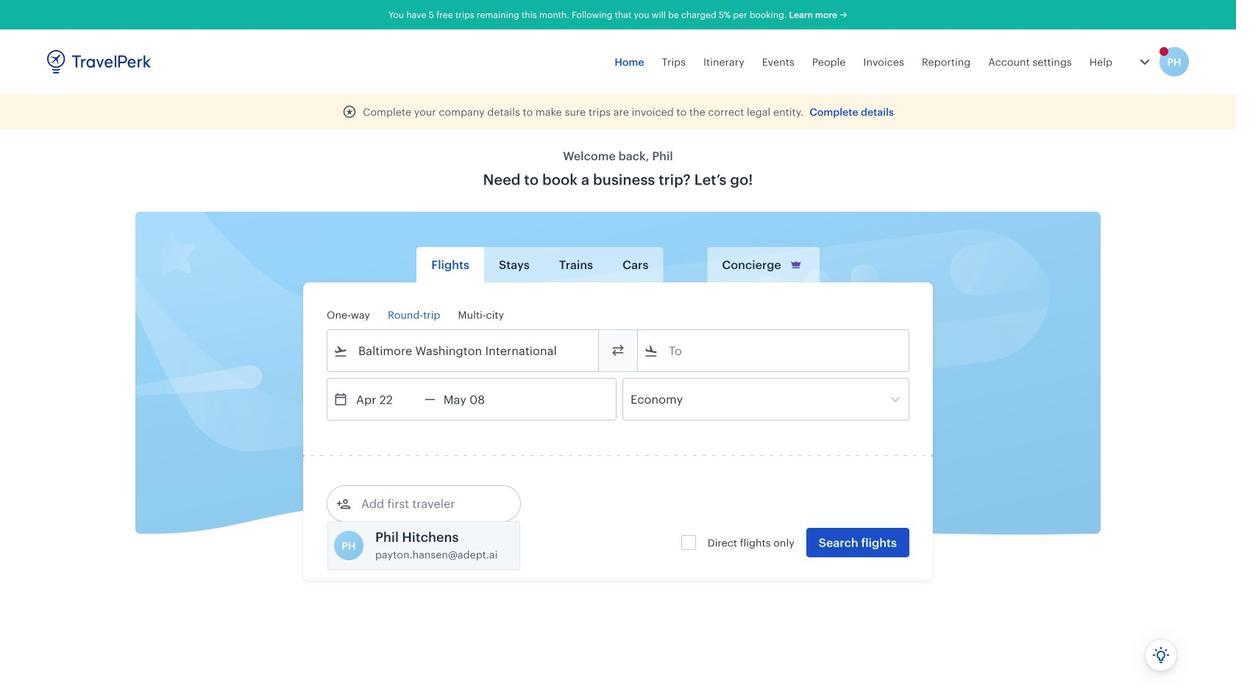 Task type: describe. For each thing, give the bounding box(es) containing it.
Depart text field
[[348, 379, 425, 420]]

Return text field
[[436, 379, 512, 420]]

To search field
[[659, 339, 890, 363]]



Task type: locate. For each thing, give the bounding box(es) containing it.
From search field
[[348, 339, 579, 363]]

Add first traveler search field
[[351, 492, 504, 516]]



